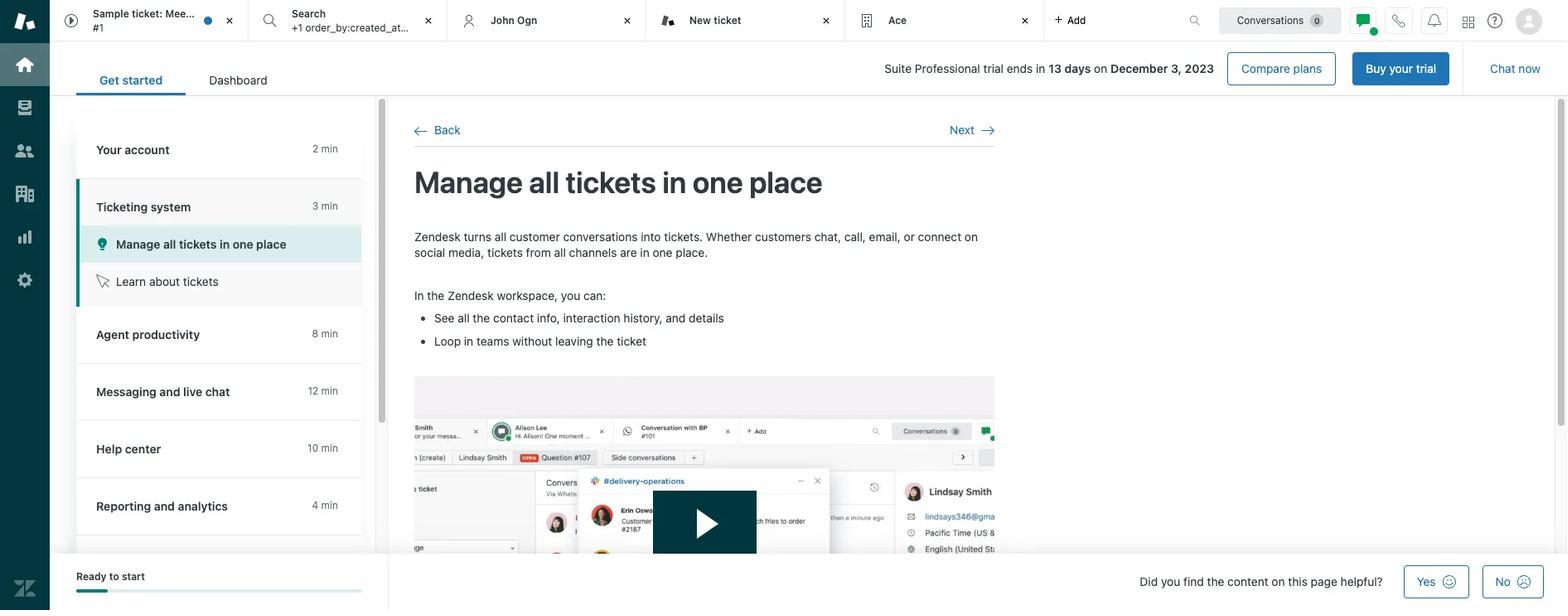 Task type: vqa. For each thing, say whether or not it's contained in the screenshot.
add dropdown button
yes



Task type: describe. For each thing, give the bounding box(es) containing it.
ace
[[889, 14, 907, 26]]

1 close image from the left
[[420, 12, 437, 29]]

one inside button
[[233, 237, 253, 251]]

whether
[[706, 229, 752, 243]]

system
[[151, 200, 191, 214]]

trial for professional
[[984, 61, 1004, 75]]

learn
[[116, 274, 146, 288]]

into
[[641, 229, 661, 243]]

December 3, 2023 text field
[[1111, 61, 1214, 75]]

close image for new ticket
[[818, 12, 835, 29]]

manage inside button
[[116, 237, 160, 251]]

+1
[[292, 21, 303, 34]]

contact
[[493, 311, 534, 325]]

the right in
[[427, 288, 445, 302]]

yes
[[1417, 574, 1436, 589]]

conversations
[[563, 229, 638, 243]]

messaging and live chat heading
[[76, 364, 378, 421]]

dashboard
[[209, 73, 268, 87]]

zendesk products image
[[1463, 16, 1475, 28]]

place inside button
[[256, 237, 286, 251]]

1 vertical spatial zendesk
[[448, 288, 494, 302]]

reporting
[[96, 499, 151, 513]]

conversations
[[1237, 14, 1304, 26]]

chat
[[205, 385, 230, 399]]

in
[[414, 288, 424, 302]]

notifications image
[[1428, 14, 1441, 27]]

plans
[[1294, 61, 1322, 75]]

messaging
[[96, 385, 157, 399]]

john ogn
[[491, 14, 537, 26]]

chat now
[[1490, 61, 1541, 75]]

meet
[[165, 8, 190, 20]]

john
[[491, 14, 515, 26]]

agent
[[96, 327, 129, 342]]

december
[[1111, 61, 1168, 75]]

close image for john ogn
[[619, 12, 636, 29]]

#1
[[93, 21, 104, 34]]

the inside sample ticket: meet the ticket #1
[[193, 8, 208, 20]]

8
[[312, 327, 318, 340]]

add button
[[1044, 0, 1096, 41]]

chat
[[1490, 61, 1516, 75]]

zendesk image
[[14, 578, 36, 599]]

new ticket
[[690, 14, 741, 26]]

all inside content-title region
[[529, 164, 560, 200]]

ticket inside new ticket tab
[[714, 14, 741, 26]]

2
[[312, 143, 318, 155]]

place inside content-title region
[[749, 164, 823, 200]]

all right see
[[458, 311, 470, 325]]

video element
[[414, 377, 995, 610]]

start
[[122, 570, 145, 583]]

tickets inside zendesk turns all customer conversations into tickets. whether customers chat, call, email, or connect on social media, tickets from all channels are in one place.
[[487, 245, 523, 260]]

your
[[96, 143, 122, 157]]

are
[[620, 245, 637, 260]]

on inside footer
[[1272, 574, 1285, 589]]

button displays agent's chat status as online. image
[[1357, 14, 1370, 27]]

days
[[1065, 61, 1091, 75]]

on inside zendesk turns all customer conversations into tickets. whether customers chat, call, email, or connect on social media, tickets from all channels are in one place.
[[965, 229, 978, 243]]

0 vertical spatial and
[[666, 311, 686, 325]]

buy your trial button
[[1353, 52, 1450, 85]]

in right loop
[[464, 334, 473, 348]]

progress-bar progress bar
[[76, 590, 361, 593]]

learn about tickets button
[[80, 263, 361, 300]]

loop
[[434, 334, 461, 348]]

ticketing system
[[96, 200, 191, 214]]

dashboard tab
[[186, 65, 291, 95]]

content
[[1228, 574, 1269, 589]]

in the zendesk workspace, you can:
[[414, 288, 606, 302]]

min for agent productivity
[[321, 327, 338, 340]]

add
[[1068, 14, 1086, 26]]

in inside zendesk turns all customer conversations into tickets. whether customers chat, call, email, or connect on social media, tickets from all channels are in one place.
[[640, 245, 650, 260]]

the down interaction
[[596, 334, 614, 348]]

region containing zendesk turns all customer conversations into tickets. whether customers chat, call, email, or connect on social media, tickets from all channels are in one place.
[[414, 228, 995, 610]]

leaving
[[555, 334, 593, 348]]

close image
[[221, 12, 238, 29]]

min for your account
[[321, 143, 338, 155]]

all right turns
[[495, 229, 507, 243]]

see
[[434, 311, 455, 325]]

new
[[690, 14, 711, 26]]

ticket inside region
[[617, 334, 647, 348]]

ready to start
[[76, 570, 145, 583]]

buy
[[1366, 61, 1387, 75]]

agent productivity heading
[[76, 307, 378, 364]]

search +1 order_by:created_at sort:desc
[[292, 8, 448, 34]]

learn about tickets
[[116, 274, 219, 288]]

trial for your
[[1416, 61, 1437, 75]]

help center heading
[[76, 421, 378, 478]]

helpful?
[[1341, 574, 1383, 589]]

back
[[434, 123, 461, 137]]

from
[[526, 245, 551, 260]]

all inside button
[[163, 237, 176, 251]]

zendesk inside zendesk turns all customer conversations into tickets. whether customers chat, call, email, or connect on social media, tickets from all channels are in one place.
[[414, 229, 461, 243]]

your account heading
[[76, 122, 378, 179]]

close image for ace
[[1017, 12, 1034, 29]]

professional
[[915, 61, 980, 75]]

tickets.
[[664, 229, 703, 243]]

min for reporting and analytics
[[321, 499, 338, 511]]

about
[[149, 274, 180, 288]]

details
[[689, 311, 724, 325]]

back button
[[414, 123, 461, 138]]

compare plans
[[1242, 61, 1322, 75]]

find
[[1184, 574, 1204, 589]]

no
[[1496, 574, 1511, 589]]

ticketing system heading
[[76, 179, 378, 225]]

tickets right about
[[183, 274, 219, 288]]

customer
[[510, 229, 560, 243]]

or
[[904, 229, 915, 243]]

sort:desc
[[404, 21, 448, 34]]

ticketing
[[96, 200, 148, 214]]

customers image
[[14, 140, 36, 162]]

account
[[125, 143, 170, 157]]

get
[[99, 73, 119, 87]]



Task type: locate. For each thing, give the bounding box(es) containing it.
3 min
[[312, 200, 338, 212]]

2 vertical spatial and
[[154, 499, 175, 513]]

2 vertical spatial on
[[1272, 574, 1285, 589]]

ends
[[1007, 61, 1033, 75]]

zendesk up see
[[448, 288, 494, 302]]

in
[[1036, 61, 1046, 75], [663, 164, 687, 200], [220, 237, 230, 251], [640, 245, 650, 260], [464, 334, 473, 348]]

min right the 3
[[321, 200, 338, 212]]

email,
[[869, 229, 901, 243]]

10
[[308, 442, 318, 454]]

min inside reporting and analytics heading
[[321, 499, 338, 511]]

0 vertical spatial on
[[1094, 61, 1108, 75]]

2 horizontal spatial ticket
[[714, 14, 741, 26]]

min for ticketing system
[[321, 200, 338, 212]]

close image left new
[[619, 12, 636, 29]]

2 tab from the left
[[249, 0, 448, 41]]

manage all tickets in one place inside content-title region
[[414, 164, 823, 200]]

0 horizontal spatial ticket
[[211, 8, 239, 20]]

min right 12
[[321, 385, 338, 397]]

conversations button
[[1219, 7, 1342, 34]]

order_by:created_at
[[305, 21, 401, 34]]

close image inside new ticket tab
[[818, 12, 835, 29]]

3 close image from the left
[[818, 12, 835, 29]]

help
[[96, 442, 122, 456]]

min for help center
[[321, 442, 338, 454]]

ticket right meet
[[211, 8, 239, 20]]

and for messaging and live chat
[[159, 385, 180, 399]]

agent productivity
[[96, 327, 200, 342]]

section containing suite professional trial ends in
[[304, 52, 1450, 85]]

tickets down turns
[[487, 245, 523, 260]]

12
[[308, 385, 318, 397]]

tickets up conversations
[[566, 164, 656, 200]]

next
[[950, 123, 975, 137]]

0 horizontal spatial you
[[561, 288, 580, 302]]

1 horizontal spatial one
[[653, 245, 673, 260]]

center
[[125, 442, 161, 456]]

min right 8
[[321, 327, 338, 340]]

min inside your account heading
[[321, 143, 338, 155]]

manage all tickets in one place
[[414, 164, 823, 200], [116, 237, 286, 251]]

0 vertical spatial place
[[749, 164, 823, 200]]

2 horizontal spatial on
[[1272, 574, 1285, 589]]

footer containing did you find the content on this page helpful?
[[50, 554, 1567, 610]]

all down system
[[163, 237, 176, 251]]

zendesk
[[414, 229, 461, 243], [448, 288, 494, 302]]

manage all tickets in one place up "learn about tickets" button on the top left
[[116, 237, 286, 251]]

organizations image
[[14, 183, 36, 205]]

compare
[[1242, 61, 1290, 75]]

2 horizontal spatial one
[[693, 164, 743, 200]]

views image
[[14, 97, 36, 119]]

10 min
[[308, 442, 338, 454]]

tab containing sample ticket: meet the ticket
[[50, 0, 249, 41]]

interaction
[[563, 311, 621, 325]]

4 min
[[312, 499, 338, 511]]

trial inside button
[[1416, 61, 1437, 75]]

in up tickets.
[[663, 164, 687, 200]]

ticket
[[211, 8, 239, 20], [714, 14, 741, 26], [617, 334, 647, 348]]

page
[[1311, 574, 1338, 589]]

tab list containing get started
[[76, 65, 291, 95]]

ticket inside sample ticket: meet the ticket #1
[[211, 8, 239, 20]]

ready
[[76, 570, 107, 583]]

1 tab from the left
[[50, 0, 249, 41]]

13
[[1049, 61, 1062, 75]]

new ticket tab
[[647, 0, 845, 41]]

ticket:
[[132, 8, 163, 20]]

manage up turns
[[414, 164, 523, 200]]

analytics
[[178, 499, 228, 513]]

manage down 'ticketing system' at the top of page
[[116, 237, 160, 251]]

no button
[[1483, 565, 1544, 598]]

tickets
[[566, 164, 656, 200], [179, 237, 217, 251], [487, 245, 523, 260], [183, 274, 219, 288]]

min right 4
[[321, 499, 338, 511]]

turns
[[464, 229, 492, 243]]

did you find the content on this page helpful?
[[1140, 574, 1383, 589]]

2 trial from the left
[[1416, 61, 1437, 75]]

video thumbnail image
[[414, 377, 995, 610], [414, 377, 995, 610]]

on right "connect"
[[965, 229, 978, 243]]

trial right your
[[1416, 61, 1437, 75]]

and inside heading
[[159, 385, 180, 399]]

tab containing search
[[249, 0, 448, 41]]

and left analytics
[[154, 499, 175, 513]]

min for messaging and live chat
[[321, 385, 338, 397]]

2023
[[1185, 61, 1214, 75]]

get help image
[[1488, 13, 1503, 28]]

0 vertical spatial manage all tickets in one place
[[414, 164, 823, 200]]

teams
[[477, 334, 509, 348]]

manage inside content-title region
[[414, 164, 523, 200]]

4 close image from the left
[[1017, 12, 1034, 29]]

main element
[[0, 0, 50, 610]]

0 vertical spatial manage
[[414, 164, 523, 200]]

content-title region
[[414, 164, 995, 202]]

tab
[[50, 0, 249, 41], [249, 0, 448, 41]]

zendesk support image
[[14, 11, 36, 32]]

next button
[[950, 123, 995, 138]]

and left details
[[666, 311, 686, 325]]

3
[[312, 200, 318, 212]]

min right "2"
[[321, 143, 338, 155]]

info,
[[537, 311, 560, 325]]

0 horizontal spatial trial
[[984, 61, 1004, 75]]

your account
[[96, 143, 170, 157]]

3 min from the top
[[321, 327, 338, 340]]

0 vertical spatial zendesk
[[414, 229, 461, 243]]

close image left john
[[420, 12, 437, 29]]

1 min from the top
[[321, 143, 338, 155]]

productivity
[[132, 327, 200, 342]]

footer
[[50, 554, 1567, 610]]

you right did
[[1161, 574, 1181, 589]]

you left can:
[[561, 288, 580, 302]]

john ogn tab
[[448, 0, 647, 41]]

1 horizontal spatial ticket
[[617, 334, 647, 348]]

suite professional trial ends in 13 days on december 3, 2023
[[885, 61, 1214, 75]]

reporting image
[[14, 226, 36, 248]]

region
[[414, 228, 995, 610]]

zendesk turns all customer conversations into tickets. whether customers chat, call, email, or connect on social media, tickets from all channels are in one place.
[[414, 229, 978, 260]]

in inside content-title region
[[663, 164, 687, 200]]

in right 'are'
[[640, 245, 650, 260]]

progress bar image
[[76, 590, 108, 593]]

on left this
[[1272, 574, 1285, 589]]

ace tab
[[845, 0, 1044, 41]]

compare plans button
[[1228, 52, 1336, 85]]

place down ticketing system heading
[[256, 237, 286, 251]]

heading
[[76, 535, 378, 593]]

admin image
[[14, 269, 36, 291]]

and left live
[[159, 385, 180, 399]]

section
[[304, 52, 1450, 85]]

0 vertical spatial you
[[561, 288, 580, 302]]

1 vertical spatial place
[[256, 237, 286, 251]]

buy your trial
[[1366, 61, 1437, 75]]

close image inside john ogn tab
[[619, 12, 636, 29]]

2 min from the top
[[321, 200, 338, 212]]

1 horizontal spatial manage
[[414, 164, 523, 200]]

sample
[[93, 8, 129, 20]]

close image
[[420, 12, 437, 29], [619, 12, 636, 29], [818, 12, 835, 29], [1017, 12, 1034, 29]]

close image left add popup button
[[1017, 12, 1034, 29]]

12 min
[[308, 385, 338, 397]]

live
[[183, 385, 202, 399]]

social
[[414, 245, 445, 260]]

now
[[1519, 61, 1541, 75]]

1 vertical spatial manage all tickets in one place
[[116, 237, 286, 251]]

did
[[1140, 574, 1158, 589]]

min inside messaging and live chat heading
[[321, 385, 338, 397]]

one down into at the left top
[[653, 245, 673, 260]]

the up the teams
[[473, 311, 490, 325]]

all
[[529, 164, 560, 200], [495, 229, 507, 243], [163, 237, 176, 251], [554, 245, 566, 260], [458, 311, 470, 325]]

the right meet
[[193, 8, 208, 20]]

1 horizontal spatial on
[[1094, 61, 1108, 75]]

min inside the help center 'heading'
[[321, 442, 338, 454]]

the right the find
[[1207, 574, 1225, 589]]

2 close image from the left
[[619, 12, 636, 29]]

0 horizontal spatial manage all tickets in one place
[[116, 237, 286, 251]]

reporting and analytics
[[96, 499, 228, 513]]

0 horizontal spatial manage
[[116, 237, 160, 251]]

ticket down history, in the left of the page
[[617, 334, 647, 348]]

suite
[[885, 61, 912, 75]]

0 horizontal spatial one
[[233, 237, 253, 251]]

chat,
[[815, 229, 841, 243]]

1 vertical spatial manage
[[116, 237, 160, 251]]

3,
[[1171, 61, 1182, 75]]

the
[[193, 8, 208, 20], [427, 288, 445, 302], [473, 311, 490, 325], [596, 334, 614, 348], [1207, 574, 1225, 589]]

1 trial from the left
[[984, 61, 1004, 75]]

without
[[512, 334, 552, 348]]

min inside ticketing system heading
[[321, 200, 338, 212]]

one up "learn about tickets" button on the top left
[[233, 237, 253, 251]]

trial left ends
[[984, 61, 1004, 75]]

see all the contact info, interaction history, and details
[[434, 311, 724, 325]]

min
[[321, 143, 338, 155], [321, 200, 338, 212], [321, 327, 338, 340], [321, 385, 338, 397], [321, 442, 338, 454], [321, 499, 338, 511]]

4 min from the top
[[321, 385, 338, 397]]

tickets inside content-title region
[[566, 164, 656, 200]]

place up customers
[[749, 164, 823, 200]]

1 horizontal spatial manage all tickets in one place
[[414, 164, 823, 200]]

get started image
[[14, 54, 36, 75]]

manage all tickets in one place inside button
[[116, 237, 286, 251]]

1 vertical spatial on
[[965, 229, 978, 243]]

can:
[[584, 288, 606, 302]]

customers
[[755, 229, 811, 243]]

ticket right new
[[714, 14, 741, 26]]

one up whether
[[693, 164, 743, 200]]

0 horizontal spatial on
[[965, 229, 978, 243]]

you
[[561, 288, 580, 302], [1161, 574, 1181, 589]]

close image inside ace tab
[[1017, 12, 1034, 29]]

and inside heading
[[154, 499, 175, 513]]

your
[[1390, 61, 1413, 75]]

tabs tab list
[[50, 0, 1172, 41]]

1 horizontal spatial place
[[749, 164, 823, 200]]

messaging and live chat
[[96, 385, 230, 399]]

1 horizontal spatial you
[[1161, 574, 1181, 589]]

channels
[[569, 245, 617, 260]]

min inside agent productivity heading
[[321, 327, 338, 340]]

ogn
[[517, 14, 537, 26]]

all up customer
[[529, 164, 560, 200]]

on right days
[[1094, 61, 1108, 75]]

tickets up "learn about tickets" button on the top left
[[179, 237, 217, 251]]

in inside button
[[220, 237, 230, 251]]

close image left ace
[[818, 12, 835, 29]]

all right from
[[554, 245, 566, 260]]

in left 13
[[1036, 61, 1046, 75]]

sample ticket: meet the ticket #1
[[93, 8, 239, 34]]

call,
[[844, 229, 866, 243]]

8 min
[[312, 327, 338, 340]]

0 horizontal spatial place
[[256, 237, 286, 251]]

1 horizontal spatial trial
[[1416, 61, 1437, 75]]

manage all tickets in one place up conversations
[[414, 164, 823, 200]]

min right 10
[[321, 442, 338, 454]]

in up "learn about tickets" button on the top left
[[220, 237, 230, 251]]

one inside zendesk turns all customer conversations into tickets. whether customers chat, call, email, or connect on social media, tickets from all channels are in one place.
[[653, 245, 673, 260]]

one
[[693, 164, 743, 200], [233, 237, 253, 251], [653, 245, 673, 260]]

1 vertical spatial you
[[1161, 574, 1181, 589]]

5 min from the top
[[321, 442, 338, 454]]

zendesk up social
[[414, 229, 461, 243]]

and for reporting and analytics
[[154, 499, 175, 513]]

tab list
[[76, 65, 291, 95]]

manage all tickets in one place button
[[80, 225, 361, 263]]

media,
[[448, 245, 484, 260]]

place.
[[676, 245, 708, 260]]

yes button
[[1404, 565, 1469, 598]]

reporting and analytics heading
[[76, 478, 378, 535]]

6 min from the top
[[321, 499, 338, 511]]

one inside content-title region
[[693, 164, 743, 200]]

1 vertical spatial and
[[159, 385, 180, 399]]

loop in teams without leaving the ticket
[[434, 334, 647, 348]]



